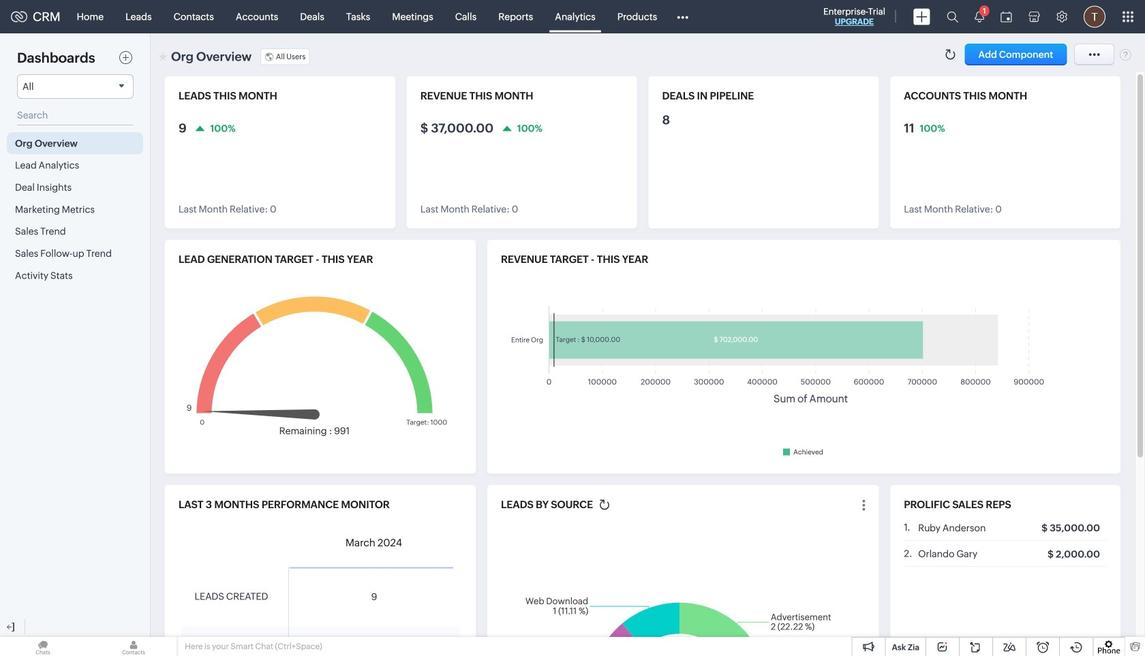 Task type: vqa. For each thing, say whether or not it's contained in the screenshot.
the Profile element
yes



Task type: locate. For each thing, give the bounding box(es) containing it.
None button
[[965, 44, 1067, 65]]

chats image
[[0, 638, 86, 657]]

calendar image
[[1001, 11, 1013, 22]]

Other Modules field
[[668, 6, 698, 28]]

logo image
[[11, 11, 27, 22]]

search element
[[939, 0, 967, 33]]

None field
[[17, 74, 134, 99]]

create menu element
[[906, 0, 939, 33]]

profile image
[[1084, 6, 1106, 28]]

search image
[[947, 11, 959, 23]]



Task type: describe. For each thing, give the bounding box(es) containing it.
signals element
[[967, 0, 993, 33]]

contacts image
[[91, 638, 177, 657]]

profile element
[[1076, 0, 1114, 33]]

create menu image
[[914, 9, 931, 25]]

help image
[[1120, 48, 1132, 61]]

Search text field
[[17, 106, 133, 125]]



